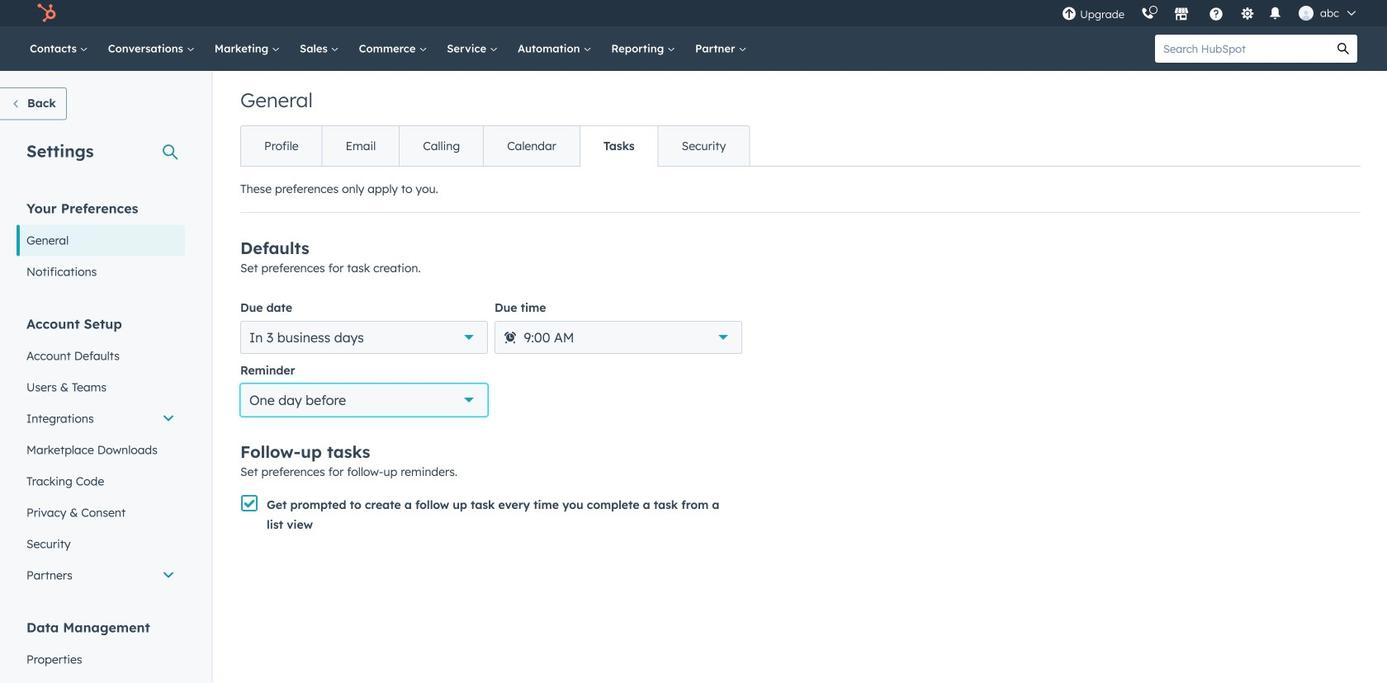 Task type: describe. For each thing, give the bounding box(es) containing it.
your preferences element
[[17, 199, 185, 288]]

marketplaces image
[[1174, 7, 1189, 22]]



Task type: vqa. For each thing, say whether or not it's contained in the screenshot.
"Hide"
no



Task type: locate. For each thing, give the bounding box(es) containing it.
garebear orlando image
[[1299, 6, 1314, 21]]

menu
[[1054, 0, 1368, 26]]

Search HubSpot search field
[[1155, 35, 1330, 63]]

data management element
[[17, 619, 185, 684]]

account setup element
[[17, 315, 185, 592]]

navigation
[[240, 126, 750, 167]]



